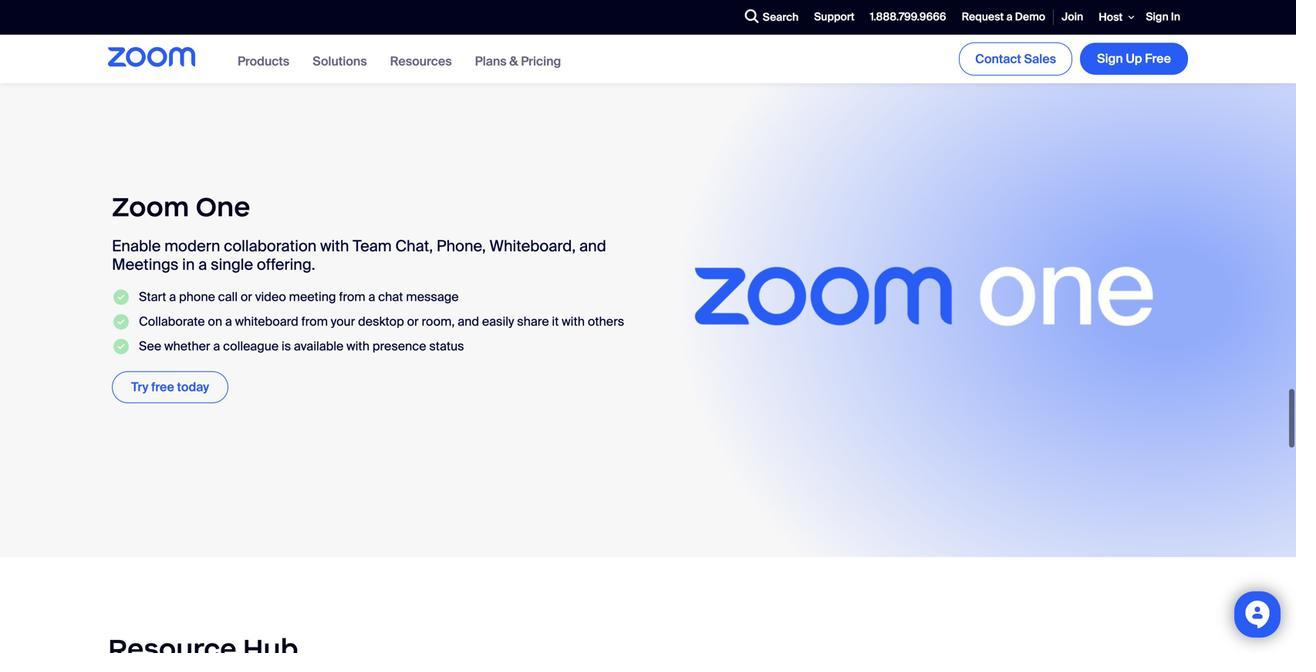 Task type: vqa. For each thing, say whether or not it's contained in the screenshot.
Sign In Sign
yes



Task type: describe. For each thing, give the bounding box(es) containing it.
products
[[238, 53, 290, 69]]

whether
[[164, 332, 210, 348]]

modern
[[164, 230, 220, 250]]

1 horizontal spatial from
[[339, 282, 366, 299]]

a left chat
[[369, 282, 376, 299]]

zoom logo image
[[108, 47, 195, 67]]

contact sales
[[976, 51, 1057, 67]]

products button
[[238, 53, 290, 69]]

request a demo
[[962, 10, 1046, 24]]

plans
[[475, 53, 507, 69]]

request
[[962, 10, 1005, 24]]

share
[[517, 307, 549, 323]]

a inside enable modern collaboration with team chat, phone, whiteboard, and meetings in a single offering.
[[199, 248, 207, 268]]

collaboration
[[224, 230, 317, 250]]

support link
[[807, 1, 863, 34]]

try free today link
[[112, 365, 229, 397]]

see
[[139, 332, 161, 348]]

contact
[[976, 51, 1022, 67]]

room,
[[422, 307, 455, 323]]

sign for sign up free
[[1098, 51, 1124, 67]]

whiteboard
[[235, 307, 299, 323]]

zoom one logo image
[[664, 93, 1185, 485]]

join
[[1062, 10, 1084, 24]]

call
[[218, 282, 238, 299]]

1 vertical spatial and
[[458, 307, 479, 323]]

free
[[151, 373, 174, 389]]

1.888.799.9666 link
[[863, 1, 955, 34]]

1 vertical spatial with
[[562, 307, 585, 323]]

sign up free
[[1098, 51, 1172, 67]]

demo
[[1016, 10, 1046, 24]]

in
[[182, 248, 195, 268]]

resources button
[[390, 53, 452, 69]]

up
[[1127, 51, 1143, 67]]

free
[[1146, 51, 1172, 67]]

status
[[430, 332, 464, 348]]

sales
[[1025, 51, 1057, 67]]

desktop
[[358, 307, 404, 323]]

host button
[[1092, 0, 1139, 35]]

team
[[353, 230, 392, 250]]

it
[[552, 307, 559, 323]]

your
[[331, 307, 355, 323]]

zoom
[[112, 183, 189, 217]]

a inside request a demo link
[[1007, 10, 1013, 24]]

a right "start"
[[169, 282, 176, 299]]

resources
[[390, 53, 452, 69]]

try free today
[[131, 373, 209, 389]]

solutions
[[313, 53, 367, 69]]

2 vertical spatial with
[[347, 332, 370, 348]]

support
[[815, 10, 855, 24]]



Task type: locate. For each thing, give the bounding box(es) containing it.
sign for sign in
[[1147, 10, 1169, 24]]

contact sales link
[[960, 42, 1073, 75]]

from
[[339, 282, 366, 299], [302, 307, 328, 323]]

others
[[588, 307, 625, 323]]

colleague
[[223, 332, 279, 348]]

message
[[406, 282, 459, 299]]

sign left in
[[1147, 10, 1169, 24]]

a right in
[[199, 248, 207, 268]]

chat,
[[396, 230, 433, 250]]

or
[[241, 282, 252, 299], [407, 307, 419, 323]]

0 vertical spatial from
[[339, 282, 366, 299]]

and
[[580, 230, 607, 250], [458, 307, 479, 323]]

request a demo link
[[955, 1, 1054, 34]]

whiteboard,
[[490, 230, 576, 250]]

0 vertical spatial with
[[320, 230, 349, 250]]

1 horizontal spatial and
[[580, 230, 607, 250]]

on
[[208, 307, 222, 323]]

a left demo
[[1007, 10, 1013, 24]]

1 horizontal spatial or
[[407, 307, 419, 323]]

chat
[[378, 282, 403, 299]]

0 vertical spatial and
[[580, 230, 607, 250]]

a
[[1007, 10, 1013, 24], [199, 248, 207, 268], [169, 282, 176, 299], [369, 282, 376, 299], [225, 307, 232, 323], [213, 332, 220, 348]]

join link
[[1055, 1, 1092, 34]]

plans & pricing link
[[475, 53, 561, 69]]

video
[[255, 282, 286, 299]]

and right whiteboard,
[[580, 230, 607, 250]]

with right it
[[562, 307, 585, 323]]

solutions button
[[313, 53, 367, 69]]

sign in link
[[1139, 1, 1189, 34]]

a right on
[[225, 307, 232, 323]]

plans & pricing
[[475, 53, 561, 69]]

meetings
[[112, 248, 179, 268]]

1 horizontal spatial sign
[[1147, 10, 1169, 24]]

1 vertical spatial from
[[302, 307, 328, 323]]

0 vertical spatial or
[[241, 282, 252, 299]]

from down meeting
[[302, 307, 328, 323]]

search
[[763, 10, 799, 24]]

with down "your"
[[347, 332, 370, 348]]

offering.
[[257, 248, 316, 268]]

single
[[211, 248, 253, 268]]

phone,
[[437, 230, 486, 250]]

is
[[282, 332, 291, 348]]

0 horizontal spatial or
[[241, 282, 252, 299]]

with
[[320, 230, 349, 250], [562, 307, 585, 323], [347, 332, 370, 348]]

and left easily on the left top
[[458, 307, 479, 323]]

today
[[177, 373, 209, 389]]

in
[[1172, 10, 1181, 24]]

enable
[[112, 230, 161, 250]]

start
[[139, 282, 166, 299]]

0 horizontal spatial sign
[[1098, 51, 1124, 67]]

&
[[510, 53, 518, 69]]

0 vertical spatial sign
[[1147, 10, 1169, 24]]

collaborate
[[139, 307, 205, 323]]

with inside enable modern collaboration with team chat, phone, whiteboard, and meetings in a single offering.
[[320, 230, 349, 250]]

pricing
[[521, 53, 561, 69]]

sign
[[1147, 10, 1169, 24], [1098, 51, 1124, 67]]

and inside enable modern collaboration with team chat, phone, whiteboard, and meetings in a single offering.
[[580, 230, 607, 250]]

host
[[1100, 10, 1124, 24]]

1.888.799.9666
[[871, 10, 947, 24]]

collaborate on a whiteboard from your desktop or room, and easily share it with others
[[139, 307, 625, 323]]

easily
[[482, 307, 514, 323]]

enable modern collaboration with team chat, phone, whiteboard, and meetings in a single offering.
[[112, 230, 607, 268]]

see whether a colleague is available with presence status
[[139, 332, 464, 348]]

presence
[[373, 332, 427, 348]]

or left room, on the left of page
[[407, 307, 419, 323]]

phone
[[179, 282, 215, 299]]

try
[[131, 373, 149, 389]]

with left team at the top
[[320, 230, 349, 250]]

from up "your"
[[339, 282, 366, 299]]

1 vertical spatial sign
[[1098, 51, 1124, 67]]

meeting
[[289, 282, 336, 299]]

zoom one
[[112, 183, 251, 217]]

a down on
[[213, 332, 220, 348]]

0 horizontal spatial and
[[458, 307, 479, 323]]

sign in
[[1147, 10, 1181, 24]]

one
[[196, 183, 251, 217]]

sign left "up"
[[1098, 51, 1124, 67]]

or right "call"
[[241, 282, 252, 299]]

search image
[[745, 9, 759, 23], [745, 9, 759, 23]]

sign up free link
[[1081, 43, 1189, 75]]

available
[[294, 332, 344, 348]]

start a phone call or video meeting from a chat message
[[139, 282, 459, 299]]

1 vertical spatial or
[[407, 307, 419, 323]]

0 horizontal spatial from
[[302, 307, 328, 323]]



